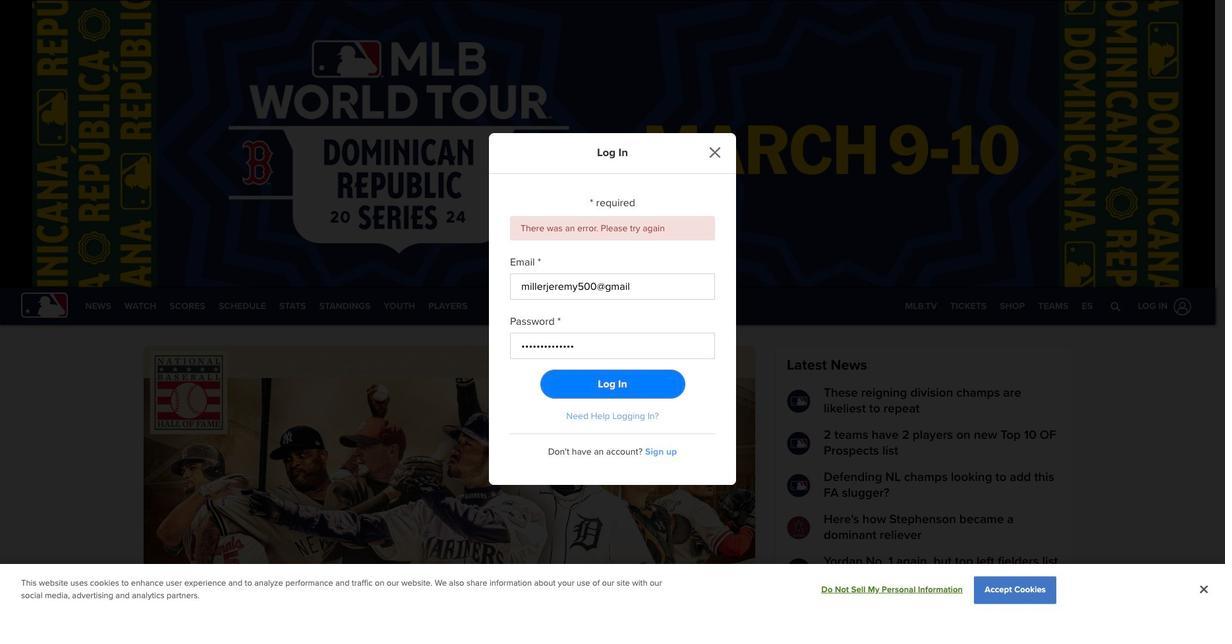 Task type: vqa. For each thing, say whether or not it's contained in the screenshot.
Top Navigation element
yes



Task type: describe. For each thing, give the bounding box(es) containing it.
search image
[[1111, 301, 1122, 312]]

secondary navigation element
[[79, 288, 474, 325]]

1 mlb image from the top
[[787, 390, 811, 413]]

3 mlb image from the top
[[787, 559, 811, 582]]



Task type: locate. For each thing, give the bounding box(es) containing it.
2 vertical spatial mlb image
[[787, 559, 811, 582]]

log in image
[[1172, 295, 1195, 318]]

None text field
[[510, 274, 716, 300]]

None password field
[[510, 333, 716, 359]]

2 mlb image from the top
[[787, 432, 811, 456]]

major league baseball image
[[21, 292, 68, 319]]

mlb image
[[787, 474, 811, 498]]

1 vertical spatial mlb image
[[787, 432, 811, 456]]

angels image
[[787, 516, 811, 540]]

mlb image
[[787, 390, 811, 413], [787, 432, 811, 456], [787, 559, 811, 582]]

None submit
[[540, 370, 686, 399]]

0 vertical spatial mlb image
[[787, 390, 811, 413]]

dialog
[[0, 0, 1226, 619]]

top navigation element
[[0, 288, 1216, 325]]

the next 5 hall of fame ballots are stacked image
[[144, 346, 756, 619]]

privacy alert dialog
[[0, 564, 1226, 619]]

close image
[[709, 147, 721, 158]]



